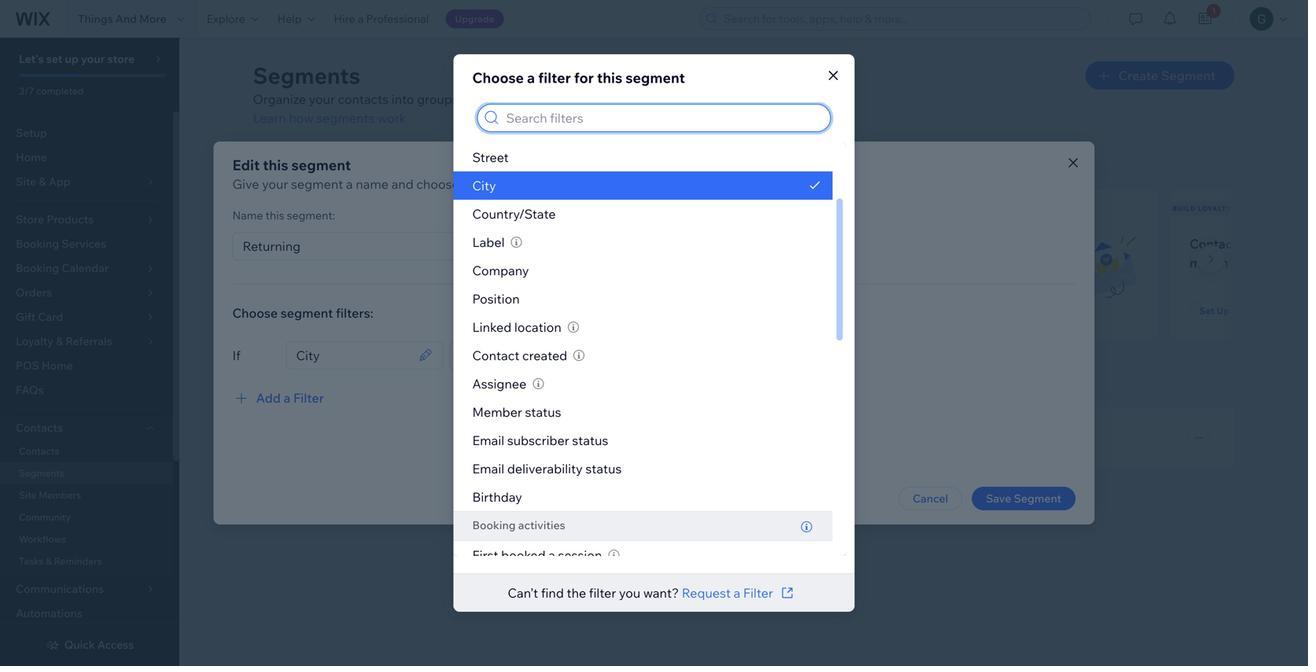 Task type: locate. For each thing, give the bounding box(es) containing it.
segments up organize
[[253, 62, 360, 89]]

segment up audience.
[[626, 69, 685, 87]]

for down 'learn how segments work' button
[[330, 147, 350, 164]]

0 vertical spatial status
[[525, 404, 561, 420]]

0 vertical spatial home
[[16, 150, 47, 164]]

contacts right these
[[556, 176, 607, 192]]

store
[[107, 52, 135, 66]]

the inside edit this segment give your segment a name and choose the filters these contacts should match.
[[462, 176, 481, 192]]

1 email from the top
[[472, 433, 504, 448]]

1 vertical spatial edit
[[814, 438, 832, 449]]

your segments
[[253, 363, 354, 381]]

0 vertical spatial booking
[[16, 237, 59, 251]]

set up segment down subscribed on the top left
[[281, 305, 355, 317]]

home
[[16, 150, 47, 164], [42, 359, 73, 372]]

home down setup
[[16, 150, 47, 164]]

segment down "contacts with a birth" on the top right
[[1232, 305, 1273, 317]]

email for email subscriber status
[[472, 433, 504, 448]]

booking inside booking activities option
[[472, 518, 516, 532]]

1 set up segment button from the left
[[272, 301, 364, 320]]

2 subscribers from the left
[[897, 204, 951, 212]]

label
[[472, 234, 505, 250]]

give
[[232, 176, 259, 192]]

segments inside segments organize your contacts into groups so you can target the right audience. learn how segments work
[[253, 62, 360, 89]]

0 horizontal spatial segments
[[19, 467, 65, 479]]

1 vertical spatial the
[[462, 176, 481, 192]]

contacts up to
[[301, 236, 353, 252]]

1 vertical spatial this
[[263, 156, 288, 174]]

so
[[461, 91, 475, 107]]

site members
[[19, 489, 81, 501]]

pos home link
[[0, 354, 173, 378]]

match.
[[652, 176, 692, 192]]

0 vertical spatial choose
[[472, 69, 524, 87]]

contacts inside new contacts who recently subscribed to your mailing list
[[301, 236, 353, 252]]

more
[[139, 12, 167, 26]]

your inside segments organize your contacts into groups so you can target the right audience. learn how segments work
[[309, 91, 335, 107]]

segment right the create
[[1161, 68, 1216, 83]]

1 horizontal spatial set up segment
[[1199, 305, 1273, 317]]

new
[[255, 204, 272, 212], [272, 236, 298, 252]]

segment down to
[[314, 305, 355, 317]]

this up right
[[597, 69, 622, 87]]

tasks
[[19, 555, 44, 567]]

you up the name
[[353, 147, 378, 164]]

1 vertical spatial contacts
[[16, 421, 63, 435]]

if
[[232, 348, 241, 363]]

1 vertical spatial home
[[42, 359, 73, 372]]

email up birthday
[[472, 461, 504, 477]]

a right add
[[284, 390, 290, 406]]

subscribers
[[274, 204, 328, 212], [897, 204, 951, 212]]

reminders
[[54, 555, 102, 567]]

0 vertical spatial contacts
[[1190, 236, 1244, 252]]

list
[[250, 190, 1308, 339]]

your
[[253, 363, 284, 381]]

assignee
[[472, 376, 526, 392]]

status up email subscriber status
[[525, 404, 561, 420]]

upgrade button
[[445, 9, 504, 28]]

list containing new contacts who recently subscribed to your mailing list
[[250, 190, 1308, 339]]

contacts down 'loyalty'
[[1190, 236, 1244, 252]]

contacts up 'site members'
[[19, 445, 59, 457]]

site members link
[[0, 485, 173, 507]]

1 button
[[1188, 0, 1223, 38]]

booking for booking services
[[16, 237, 59, 251]]

activities
[[518, 518, 565, 532]]

choose up can
[[472, 69, 524, 87]]

filters.
[[899, 425, 927, 436]]

contact created
[[472, 348, 567, 363]]

0 vertical spatial new
[[255, 204, 272, 212]]

edit up give
[[232, 156, 260, 174]]

1
[[1212, 6, 1216, 16]]

you left want?
[[619, 585, 641, 601]]

0 horizontal spatial set up segment button
[[272, 301, 364, 320]]

create segment button
[[1085, 61, 1235, 90]]

set
[[281, 305, 297, 317], [1199, 305, 1215, 317]]

edit
[[232, 156, 260, 174], [814, 438, 832, 449]]

2 set from the left
[[1199, 305, 1215, 317]]

contacts inside "contacts with a birth"
[[1190, 236, 1244, 252]]

quick
[[64, 638, 95, 652]]

contacts right no
[[829, 425, 868, 436]]

segment
[[626, 69, 685, 87], [291, 156, 351, 174], [291, 176, 343, 192], [281, 305, 333, 321]]

0 vertical spatial the
[[565, 91, 584, 107]]

segments
[[253, 62, 360, 89], [19, 467, 65, 479]]

segments link
[[0, 463, 173, 485]]

new up subscribed on the top left
[[272, 236, 298, 252]]

the right find
[[567, 585, 586, 601]]

1 vertical spatial email
[[472, 461, 504, 477]]

contacts down faqs
[[16, 421, 63, 435]]

right
[[587, 91, 615, 107]]

2 email from the top
[[472, 461, 504, 477]]

segments up add a filter
[[287, 363, 354, 381]]

1 horizontal spatial segments
[[253, 62, 360, 89]]

0 vertical spatial filter
[[293, 390, 324, 406]]

session
[[558, 547, 602, 563]]

sidebar element
[[0, 38, 179, 666]]

0 vertical spatial segments
[[253, 62, 360, 89]]

0 horizontal spatial set up segment
[[281, 305, 355, 317]]

set for second the set up segment button from left
[[1199, 305, 1215, 317]]

0 horizontal spatial set
[[281, 305, 297, 317]]

set up segment down "contacts with a birth" on the top right
[[1199, 305, 1273, 317]]

home right pos
[[42, 359, 73, 372]]

segment down 'learn how segments work' button
[[291, 156, 351, 174]]

cancel button
[[899, 487, 962, 510]]

set for 1st the set up segment button from left
[[281, 305, 297, 317]]

active
[[867, 204, 895, 212]]

set up segment
[[281, 305, 355, 317], [1199, 305, 1273, 317]]

your right 'up'
[[81, 52, 105, 66]]

contacts inside dropdown button
[[16, 421, 63, 435]]

new subscribers
[[255, 204, 328, 212]]

your down who
[[356, 255, 382, 270]]

Choose a condition field
[[455, 342, 584, 369]]

filter down your segments
[[293, 390, 324, 406]]

filter inside button
[[293, 390, 324, 406]]

list
[[432, 255, 449, 270]]

a inside "contacts with a birth"
[[1275, 236, 1282, 252]]

pos
[[16, 359, 39, 372]]

contacts inside no contacts match filters. edit segment
[[829, 425, 868, 436]]

1 vertical spatial status
[[572, 433, 608, 448]]

these
[[520, 176, 553, 192]]

faqs
[[16, 383, 44, 397]]

home inside the pos home link
[[42, 359, 73, 372]]

1 vertical spatial filter
[[743, 585, 773, 601]]

1 subscribers from the left
[[274, 204, 328, 212]]

you right so
[[478, 91, 499, 107]]

choose up 'if'
[[232, 305, 278, 321]]

street
[[472, 149, 509, 165]]

2 vertical spatial this
[[266, 208, 284, 222]]

contacts up work on the left top of the page
[[338, 91, 389, 107]]

a right request
[[734, 585, 740, 601]]

segments up 'site members'
[[19, 467, 65, 479]]

the inside segments organize your contacts into groups so you can target the right audience. learn how segments work
[[565, 91, 584, 107]]

0 horizontal spatial for
[[330, 147, 350, 164]]

1 horizontal spatial set up segment button
[[1190, 301, 1282, 320]]

1 horizontal spatial set
[[1199, 305, 1215, 317]]

subscribed
[[272, 255, 338, 270]]

1 horizontal spatial for
[[574, 69, 594, 87]]

email
[[472, 433, 504, 448], [472, 461, 504, 477]]

home inside home link
[[16, 150, 47, 164]]

the
[[565, 91, 584, 107], [462, 176, 481, 192], [567, 585, 586, 601]]

1 horizontal spatial up
[[1217, 305, 1230, 317]]

segment inside the save segment "button"
[[1014, 492, 1062, 505]]

2 vertical spatial you
[[619, 585, 641, 601]]

find
[[541, 585, 564, 601]]

segments for segments organize your contacts into groups so you can target the right audience. learn how segments work
[[253, 62, 360, 89]]

choose for choose segment filters:
[[232, 305, 278, 321]]

1 vertical spatial you
[[353, 147, 378, 164]]

0 horizontal spatial choose
[[232, 305, 278, 321]]

and
[[115, 12, 137, 26]]

automations link
[[0, 602, 173, 626]]

1 horizontal spatial choose
[[472, 69, 524, 87]]

0 vertical spatial edit
[[232, 156, 260, 174]]

set down "contacts with a birth" on the top right
[[1199, 305, 1215, 317]]

this right name
[[266, 208, 284, 222]]

0 vertical spatial this
[[597, 69, 622, 87]]

recently
[[383, 236, 432, 252]]

booking
[[16, 237, 59, 251], [472, 518, 516, 532]]

1 vertical spatial filter
[[589, 585, 616, 601]]

add a filter
[[256, 390, 324, 406]]

new down give
[[255, 204, 272, 212]]

build
[[1173, 204, 1196, 212]]

your up 'learn how segments work' button
[[309, 91, 335, 107]]

your inside edit this segment give your segment a name and choose the filters these contacts should match.
[[262, 176, 288, 192]]

0 horizontal spatial you
[[353, 147, 378, 164]]

target
[[526, 91, 562, 107]]

filter up target
[[538, 69, 571, 87]]

a inside edit this segment give your segment a name and choose the filters these contacts should match.
[[346, 176, 353, 192]]

filter
[[293, 390, 324, 406], [743, 585, 773, 601]]

status right deliverability
[[586, 461, 622, 477]]

a inside list box
[[548, 547, 555, 563]]

contacts link
[[0, 440, 173, 463]]

set up segment button down subscribed on the top left
[[272, 301, 364, 320]]

contacts
[[1190, 236, 1244, 252], [16, 421, 63, 435], [19, 445, 59, 457]]

hire a professional link
[[324, 0, 438, 38]]

this up new subscribers at the left top of the page
[[263, 156, 288, 174]]

Search for tools, apps, help & more... field
[[719, 8, 1086, 30]]

0 vertical spatial segments
[[316, 110, 375, 126]]

2 horizontal spatial you
[[619, 585, 641, 601]]

professional
[[366, 12, 429, 26]]

choose
[[472, 69, 524, 87], [232, 305, 278, 321]]

subscribers down suggested at left
[[274, 204, 328, 212]]

0 horizontal spatial edit
[[232, 156, 260, 174]]

up
[[299, 305, 312, 317], [1217, 305, 1230, 317]]

want?
[[643, 585, 679, 601]]

edit segment button
[[814, 436, 875, 451]]

2 set up segment from the left
[[1199, 305, 1273, 317]]

contacts inside edit this segment give your segment a name and choose the filters these contacts should match.
[[556, 176, 607, 192]]

request
[[682, 585, 731, 601]]

a
[[358, 12, 364, 26], [527, 69, 535, 87], [346, 176, 353, 192], [1275, 236, 1282, 252], [284, 390, 290, 406], [548, 547, 555, 563], [734, 585, 740, 601]]

email down member
[[472, 433, 504, 448]]

email for email deliverability status
[[472, 461, 504, 477]]

can
[[502, 91, 523, 107]]

1 vertical spatial booking
[[472, 518, 516, 532]]

set down subscribed on the top left
[[281, 305, 297, 317]]

you inside segments organize your contacts into groups so you can target the right audience. learn how segments work
[[478, 91, 499, 107]]

1 vertical spatial choose
[[232, 305, 278, 321]]

a left session
[[548, 547, 555, 563]]

site
[[19, 489, 37, 501]]

segment:
[[287, 208, 335, 222]]

workflows
[[19, 533, 66, 545]]

this inside edit this segment give your segment a name and choose the filters these contacts should match.
[[263, 156, 288, 174]]

segment down suggested for you
[[291, 176, 343, 192]]

status up email deliverability status
[[572, 433, 608, 448]]

for up right
[[574, 69, 594, 87]]

1 set from the left
[[281, 305, 297, 317]]

your up new subscribers at the left top of the page
[[262, 176, 288, 192]]

segment right save
[[1014, 492, 1062, 505]]

booking left services
[[16, 237, 59, 251]]

edit down no
[[814, 438, 832, 449]]

contacts for contacts link
[[19, 445, 59, 457]]

1 horizontal spatial subscribers
[[897, 204, 951, 212]]

1 vertical spatial new
[[272, 236, 298, 252]]

segments inside sidebar element
[[19, 467, 65, 479]]

0 vertical spatial email
[[472, 433, 504, 448]]

active subscribers
[[867, 204, 951, 212]]

0 vertical spatial filter
[[538, 69, 571, 87]]

a left the name
[[346, 176, 353, 192]]

your inside sidebar element
[[81, 52, 105, 66]]

a left birth
[[1275, 236, 1282, 252]]

new inside new contacts who recently subscribed to your mailing list
[[272, 236, 298, 252]]

help button
[[268, 0, 324, 38]]

upgrade
[[455, 13, 494, 25]]

1 vertical spatial segments
[[19, 467, 65, 479]]

booking down birthday
[[472, 518, 516, 532]]

this
[[597, 69, 622, 87], [263, 156, 288, 174], [266, 208, 284, 222]]

location
[[514, 319, 561, 335]]

0 horizontal spatial filter
[[293, 390, 324, 406]]

set up segment button
[[272, 301, 364, 320], [1190, 301, 1282, 320]]

segments right how
[[316, 110, 375, 126]]

booking inside booking services link
[[16, 237, 59, 251]]

segment inside the create segment button
[[1161, 68, 1216, 83]]

1 horizontal spatial you
[[478, 91, 499, 107]]

filter right request
[[743, 585, 773, 601]]

2 vertical spatial status
[[586, 461, 622, 477]]

add
[[256, 390, 281, 406]]

1 horizontal spatial booking
[[472, 518, 516, 532]]

set up segment button down "contacts with a birth" on the top right
[[1190, 301, 1282, 320]]

1 horizontal spatial filter
[[743, 585, 773, 601]]

mailing
[[385, 255, 429, 270]]

contacts for contacts dropdown button
[[16, 421, 63, 435]]

the down choose a filter for this segment
[[565, 91, 584, 107]]

up down subscribed on the top left
[[299, 305, 312, 317]]

learn how segments work button
[[253, 109, 406, 127]]

up down "contacts with a birth" on the top right
[[1217, 305, 1230, 317]]

1 horizontal spatial edit
[[814, 438, 832, 449]]

contacts inside segments organize your contacts into groups so you can target the right audience. learn how segments work
[[338, 91, 389, 107]]

0 horizontal spatial subscribers
[[274, 204, 328, 212]]

segment down match
[[834, 438, 875, 449]]

subscribers right active
[[897, 204, 951, 212]]

0 vertical spatial you
[[478, 91, 499, 107]]

2 set up segment button from the left
[[1190, 301, 1282, 320]]

1 set up segment from the left
[[281, 305, 355, 317]]

the left filters
[[462, 176, 481, 192]]

None field
[[291, 342, 414, 369]]

filter down session
[[589, 585, 616, 601]]

0 horizontal spatial up
[[299, 305, 312, 317]]

2 vertical spatial contacts
[[19, 445, 59, 457]]

list box
[[453, 143, 847, 569]]

0 horizontal spatial booking
[[16, 237, 59, 251]]

0 vertical spatial for
[[574, 69, 594, 87]]



Task type: vqa. For each thing, say whether or not it's contained in the screenshot.
the rightmost "Up"
no



Task type: describe. For each thing, give the bounding box(es) containing it.
3/7
[[19, 85, 34, 97]]

1 vertical spatial for
[[330, 147, 350, 164]]

a up target
[[527, 69, 535, 87]]

country/state
[[472, 206, 556, 222]]

Search filters field
[[501, 105, 826, 131]]

choose segment filters:
[[232, 305, 373, 321]]

your inside new contacts who recently subscribed to your mailing list
[[356, 255, 382, 270]]

subscriber
[[507, 433, 569, 448]]

segments for segments
[[19, 467, 65, 479]]

segments organize your contacts into groups so you can target the right audience. learn how segments work
[[253, 62, 674, 126]]

filter for request a filter
[[743, 585, 773, 601]]

home link
[[0, 146, 173, 170]]

birthday
[[472, 489, 522, 505]]

hire a professional
[[334, 12, 429, 26]]

email subscriber status
[[472, 433, 608, 448]]

company
[[472, 263, 529, 278]]

let's set up your store
[[19, 52, 135, 66]]

automations
[[16, 606, 83, 620]]

name
[[356, 176, 389, 192]]

choose
[[416, 176, 459, 192]]

a right hire
[[358, 12, 364, 26]]

2 vertical spatial the
[[567, 585, 586, 601]]

the for segments
[[565, 91, 584, 107]]

things and more
[[78, 12, 167, 26]]

booking activities
[[472, 518, 565, 532]]

quick access
[[64, 638, 134, 652]]

faqs link
[[0, 378, 173, 403]]

booking services
[[16, 237, 106, 251]]

edit inside no contacts match filters. edit segment
[[814, 438, 832, 449]]

2 up from the left
[[1217, 305, 1230, 317]]

should
[[610, 176, 649, 192]]

contacts with a birth
[[1190, 236, 1308, 270]]

no contacts match filters. edit segment
[[814, 425, 927, 449]]

1 up from the left
[[299, 305, 312, 317]]

city
[[472, 178, 496, 193]]

completed
[[36, 85, 84, 97]]

community
[[19, 511, 71, 523]]

&
[[46, 555, 52, 567]]

setup link
[[0, 121, 173, 146]]

can't
[[508, 585, 538, 601]]

segment left filters:
[[281, 305, 333, 321]]

booked
[[501, 547, 546, 563]]

0 horizontal spatial filter
[[538, 69, 571, 87]]

organize
[[253, 91, 306, 107]]

build loyalty
[[1173, 204, 1232, 212]]

name this segment:
[[232, 208, 335, 222]]

contact
[[472, 348, 519, 363]]

edit inside edit this segment give your segment a name and choose the filters these contacts should match.
[[232, 156, 260, 174]]

quick access button
[[45, 638, 134, 652]]

1 horizontal spatial filter
[[589, 585, 616, 601]]

filter for add a filter
[[293, 390, 324, 406]]

explore
[[207, 12, 245, 26]]

pos home
[[16, 359, 73, 372]]

status for subscriber
[[572, 433, 608, 448]]

workflows link
[[0, 529, 173, 551]]

choose for choose a filter for this segment
[[472, 69, 524, 87]]

to
[[341, 255, 353, 270]]

create segment
[[1119, 68, 1216, 83]]

request a filter link
[[682, 584, 797, 603]]

new for new contacts who recently subscribed to your mailing list
[[272, 236, 298, 252]]

1 vertical spatial segments
[[287, 363, 354, 381]]

new for new subscribers
[[255, 204, 272, 212]]

no
[[814, 425, 827, 436]]

tasks & reminders link
[[0, 551, 173, 573]]

filters
[[484, 176, 518, 192]]

who
[[356, 236, 381, 252]]

edit this segment give your segment a name and choose the filters these contacts should match.
[[232, 156, 692, 192]]

segments inside segments organize your contacts into groups so you can target the right audience. learn how segments work
[[316, 110, 375, 126]]

birth
[[1285, 236, 1308, 252]]

created
[[522, 348, 567, 363]]

things
[[78, 12, 113, 26]]

name
[[232, 208, 263, 222]]

new contacts who recently subscribed to your mailing list
[[272, 236, 449, 270]]

save segment
[[986, 492, 1062, 505]]

work
[[378, 110, 406, 126]]

Name this segment: field
[[238, 233, 471, 260]]

status for deliverability
[[586, 461, 622, 477]]

audience.
[[618, 91, 674, 107]]

segment inside no contacts match filters. edit segment
[[834, 438, 875, 449]]

save
[[986, 492, 1011, 505]]

this for segment:
[[266, 208, 284, 222]]

hire
[[334, 12, 355, 26]]

booking for booking activities
[[472, 518, 516, 532]]

deliverability
[[507, 461, 583, 477]]

a inside button
[[284, 390, 290, 406]]

list box containing street
[[453, 143, 847, 569]]

loyalty
[[1198, 204, 1232, 212]]

help
[[277, 12, 302, 26]]

this for segment
[[263, 156, 288, 174]]

into
[[392, 91, 414, 107]]

61
[[465, 213, 476, 227]]

create
[[1119, 68, 1158, 83]]

3/7 completed
[[19, 85, 84, 97]]

subscribers for new subscribers
[[274, 204, 328, 212]]

suggested
[[253, 147, 327, 164]]

the for edit this segment
[[462, 176, 481, 192]]

can't find the filter you want?
[[508, 585, 682, 601]]

booking services link
[[0, 232, 173, 256]]

linked
[[472, 319, 512, 335]]

services
[[62, 237, 106, 251]]

subscribers for active subscribers
[[897, 204, 951, 212]]

save segment button
[[972, 487, 1076, 510]]

let's
[[19, 52, 44, 66]]

contacts button
[[0, 416, 173, 440]]

booking activities option
[[453, 511, 833, 541]]

member
[[472, 404, 522, 420]]



